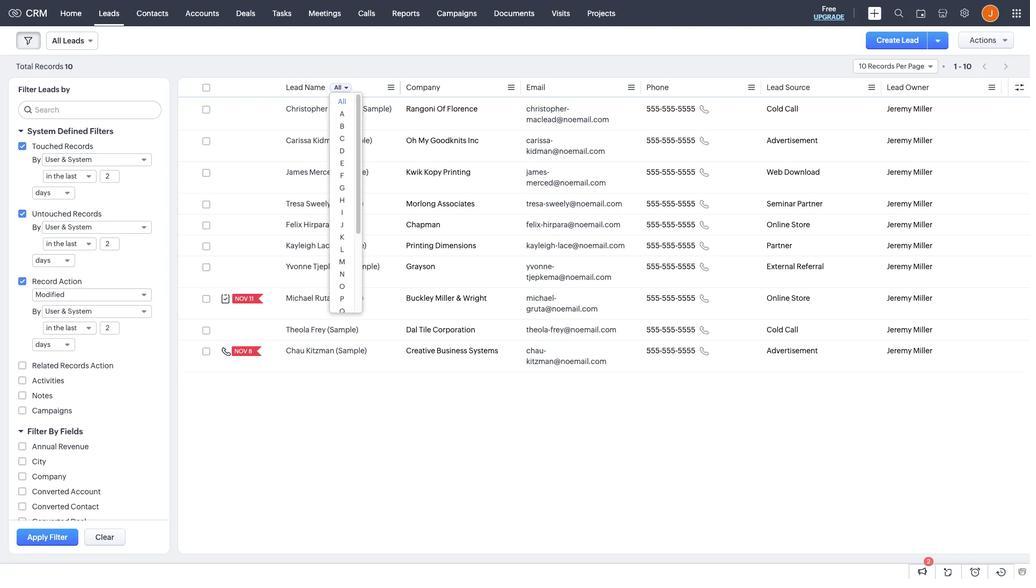 Task type: describe. For each thing, give the bounding box(es) containing it.
3 days field from the top
[[32, 339, 75, 352]]

felix-hirpara@noemail.com link
[[527, 220, 621, 230]]

2
[[928, 559, 931, 565]]

apply filter button
[[17, 529, 78, 547]]

1 vertical spatial printing
[[406, 242, 434, 250]]

nov 8
[[235, 348, 252, 355]]

lead for lead owner
[[888, 83, 905, 92]]

james merced (sample)
[[286, 168, 369, 177]]

miller for tresa-sweely@noemail.com
[[914, 200, 933, 208]]

nov 11 link
[[232, 294, 255, 304]]

miller for chau- kitzman@noemail.com
[[914, 347, 933, 355]]

by inside dropdown button
[[49, 427, 59, 437]]

5555 for kayleigh-lace@noemail.com
[[678, 242, 696, 250]]

morlong
[[406, 200, 436, 208]]

tresa-
[[527, 200, 546, 208]]

0 horizontal spatial action
[[59, 278, 82, 286]]

grayson
[[406, 263, 436, 271]]

d
[[340, 147, 345, 155]]

of
[[437, 105, 446, 113]]

1 vertical spatial company
[[32, 473, 66, 482]]

store for felix-hirpara@noemail.com
[[792, 221, 811, 229]]

All Leads field
[[46, 32, 98, 50]]

james-
[[527, 168, 550, 177]]

sweely@noemail.com
[[546, 200, 623, 208]]

tile
[[419, 326, 431, 335]]

user & system field for touched records
[[42, 154, 152, 166]]

records for untouched
[[73, 210, 102, 219]]

0 horizontal spatial partner
[[767, 242, 793, 250]]

annual
[[32, 443, 57, 452]]

yvonne
[[286, 263, 312, 271]]

0 vertical spatial partner
[[798, 200, 823, 208]]

Modified field
[[32, 289, 152, 302]]

system inside dropdown button
[[27, 127, 56, 136]]

(sample) for kayleigh lace (sample)
[[336, 242, 367, 250]]

carissa-
[[527, 136, 553, 145]]

(sample) for christopher maclead (sample)
[[361, 105, 392, 113]]

kayleigh-lace@noemail.com
[[527, 242, 625, 250]]

jeremy miller for theola-frey@noemail.com
[[888, 326, 933, 335]]

5555 for michael- gruta@noemail.com
[[678, 294, 696, 303]]

jeremy for kayleigh-lace@noemail.com
[[888, 242, 913, 250]]

profile element
[[976, 0, 1006, 26]]

1 vertical spatial campaigns
[[32, 407, 72, 416]]

yvonne tjepkema (sample) link
[[286, 261, 380, 272]]

create menu element
[[862, 0, 889, 26]]

converted deal
[[32, 518, 86, 527]]

upgrade
[[814, 13, 845, 21]]

nov for chau
[[235, 348, 247, 355]]

michael ruta (sample) link
[[286, 293, 364, 304]]

chau kitzman (sample) link
[[286, 346, 367, 357]]

3 in the last from the top
[[46, 324, 77, 332]]

touched records
[[32, 142, 93, 151]]

chau- kitzman@noemail.com link
[[527, 346, 626, 367]]

jeremy miller for carissa- kidman@noemail.com
[[888, 136, 933, 145]]

filter leads by
[[18, 85, 70, 94]]

james merced (sample) link
[[286, 167, 369, 178]]

theola-frey@noemail.com link
[[527, 325, 617, 336]]

michael ruta (sample)
[[286, 294, 364, 303]]

search element
[[889, 0, 911, 26]]

corporation
[[433, 326, 476, 335]]

chau kitzman (sample)
[[286, 347, 367, 355]]

555-555-5555 for christopher- maclead@noemail.com
[[647, 105, 696, 113]]

tresa-sweely@noemail.com link
[[527, 199, 623, 209]]

10 for 1 - 10
[[964, 62, 972, 71]]

record action
[[32, 278, 82, 286]]

last for untouched
[[66, 240, 77, 248]]

converted for converted account
[[32, 488, 69, 497]]

converted account
[[32, 488, 101, 497]]

carissa kidman (sample)
[[286, 136, 372, 145]]

all for all
[[335, 84, 342, 91]]

home
[[60, 9, 82, 17]]

calls link
[[350, 0, 384, 26]]

merced@noemail.com
[[527, 179, 606, 187]]

i
[[341, 209, 343, 217]]

theola-
[[527, 326, 551, 335]]

seminar
[[767, 200, 796, 208]]

miller for carissa- kidman@noemail.com
[[914, 136, 933, 145]]

1 horizontal spatial company
[[406, 83, 441, 92]]

yvonne tjepkema (sample)
[[286, 263, 380, 271]]

in for touched
[[46, 172, 52, 180]]

yvonne-
[[527, 263, 555, 271]]

user for touched
[[45, 156, 60, 164]]

jeremy miller for michael- gruta@noemail.com
[[888, 294, 933, 303]]

miller for christopher- maclead@noemail.com
[[914, 105, 933, 113]]

total
[[16, 62, 33, 71]]

in the last for untouched
[[46, 240, 77, 248]]

modified
[[35, 291, 65, 299]]

accounts
[[186, 9, 219, 17]]

fields
[[60, 427, 83, 437]]

& left "wright"
[[456, 294, 462, 303]]

jeremy for tresa-sweely@noemail.com
[[888, 200, 913, 208]]

create lead button
[[867, 32, 930, 49]]

related
[[32, 362, 59, 370]]

5555 for felix-hirpara@noemail.com
[[678, 221, 696, 229]]

apply
[[27, 534, 48, 542]]

lead owner
[[888, 83, 930, 92]]

8
[[249, 348, 252, 355]]

tresa sweely (sample)
[[286, 200, 364, 208]]

kopy
[[424, 168, 442, 177]]

(sample) for theola frey (sample)
[[328, 326, 359, 335]]

dimensions
[[436, 242, 477, 250]]

miller for james- merced@noemail.com
[[914, 168, 933, 177]]

name
[[305, 83, 325, 92]]

call for christopher- maclead@noemail.com
[[786, 105, 799, 113]]

christopher- maclead@noemail.com link
[[527, 104, 626, 125]]

(sample) for chau kitzman (sample)
[[336, 347, 367, 355]]

hirpara@noemail.com
[[543, 221, 621, 229]]

kayleigh
[[286, 242, 316, 250]]

online store for michael- gruta@noemail.com
[[767, 294, 811, 303]]

maclead
[[330, 105, 359, 113]]

documents link
[[486, 0, 544, 26]]

record
[[32, 278, 57, 286]]

morlong associates
[[406, 200, 475, 208]]

nov for michael
[[235, 296, 248, 302]]

user & system field for untouched records
[[42, 221, 152, 234]]

leads for all leads
[[63, 37, 84, 45]]

records for 10
[[869, 62, 895, 70]]

by for the user & system field for untouched records
[[32, 223, 41, 232]]

user & system for untouched
[[45, 223, 92, 231]]

555-555-5555 for james- merced@noemail.com
[[647, 168, 696, 177]]

555-555-5555 for carissa- kidman@noemail.com
[[647, 136, 696, 145]]

tasks
[[273, 9, 292, 17]]

miller for yvonne- tjepkema@noemail.com
[[914, 263, 933, 271]]

3 in the last field from the top
[[43, 322, 97, 335]]

external referral
[[767, 263, 825, 271]]

0 vertical spatial campaigns
[[437, 9, 477, 17]]

1 - 10
[[955, 62, 972, 71]]

related records action
[[32, 362, 114, 370]]

deal
[[71, 518, 86, 527]]

jeremy miller for kayleigh-lace@noemail.com
[[888, 242, 933, 250]]

in the last field for touched
[[43, 170, 97, 183]]

inc
[[468, 136, 479, 145]]

chau
[[286, 347, 305, 355]]

untouched records
[[32, 210, 102, 219]]

kidman@noemail.com
[[527, 147, 606, 156]]

lead for lead name
[[286, 83, 303, 92]]

555-555-5555 for yvonne- tjepkema@noemail.com
[[647, 263, 696, 271]]

felix-
[[527, 221, 543, 229]]

cold call for theola-frey@noemail.com
[[767, 326, 799, 335]]

by for touched records the user & system field
[[32, 156, 41, 164]]

10 for total records 10
[[65, 63, 73, 71]]

touched
[[32, 142, 63, 151]]

oh my goodknits inc
[[406, 136, 479, 145]]

christopher-
[[527, 105, 570, 113]]

tasks link
[[264, 0, 300, 26]]

web download
[[767, 168, 821, 177]]

free
[[823, 5, 837, 13]]

campaigns link
[[429, 0, 486, 26]]



Task type: vqa. For each thing, say whether or not it's contained in the screenshot.
other modules FIELD
no



Task type: locate. For each thing, give the bounding box(es) containing it.
1 jeremy from the top
[[888, 105, 913, 113]]

untouched
[[32, 210, 71, 219]]

6 jeremy from the top
[[888, 242, 913, 250]]

0 horizontal spatial all
[[52, 37, 61, 45]]

by down touched
[[32, 156, 41, 164]]

1 call from the top
[[786, 105, 799, 113]]

9 5555 from the top
[[678, 326, 696, 335]]

10 inside 10 records per page field
[[860, 62, 867, 70]]

10 left per
[[860, 62, 867, 70]]

jeremy miller for chau- kitzman@noemail.com
[[888, 347, 933, 355]]

0 vertical spatial days field
[[32, 187, 75, 200]]

store for michael- gruta@noemail.com
[[792, 294, 811, 303]]

1 vertical spatial user & system field
[[42, 221, 152, 234]]

user & system field down modified field
[[42, 306, 152, 318]]

0 vertical spatial nov
[[235, 296, 248, 302]]

online down seminar
[[767, 221, 790, 229]]

converted for converted contact
[[32, 503, 69, 512]]

days field up untouched on the top of page
[[32, 187, 75, 200]]

2 horizontal spatial leads
[[99, 9, 120, 17]]

in for untouched
[[46, 240, 52, 248]]

activities
[[32, 377, 64, 386]]

3 jeremy from the top
[[888, 168, 913, 177]]

1 advertisement from the top
[[767, 136, 819, 145]]

& down modified
[[61, 308, 66, 316]]

9 jeremy from the top
[[888, 326, 913, 335]]

store down seminar partner
[[792, 221, 811, 229]]

user & system down untouched records
[[45, 223, 92, 231]]

external
[[767, 263, 796, 271]]

carissa
[[286, 136, 312, 145]]

0 vertical spatial online store
[[767, 221, 811, 229]]

0 vertical spatial days
[[35, 189, 51, 197]]

1 user & system from the top
[[45, 156, 92, 164]]

contact
[[71, 503, 99, 512]]

5 555-555-5555 from the top
[[647, 221, 696, 229]]

create
[[877, 36, 901, 45]]

felix hirpara (sample)
[[286, 221, 362, 229]]

555-555-5555 for michael- gruta@noemail.com
[[647, 294, 696, 303]]

filter inside button
[[50, 534, 68, 542]]

jeremy
[[888, 105, 913, 113], [888, 136, 913, 145], [888, 168, 913, 177], [888, 200, 913, 208], [888, 221, 913, 229], [888, 242, 913, 250], [888, 263, 913, 271], [888, 294, 913, 303], [888, 326, 913, 335], [888, 347, 913, 355]]

1 vertical spatial all
[[335, 84, 342, 91]]

0 vertical spatial advertisement
[[767, 136, 819, 145]]

User & System field
[[42, 154, 152, 166], [42, 221, 152, 234], [42, 306, 152, 318]]

c
[[340, 135, 345, 143]]

kwik
[[406, 168, 423, 177]]

(sample) right maclead
[[361, 105, 392, 113]]

records for related
[[60, 362, 89, 370]]

4 jeremy from the top
[[888, 200, 913, 208]]

0 horizontal spatial campaigns
[[32, 407, 72, 416]]

(sample) up m
[[336, 242, 367, 250]]

in the last for touched
[[46, 172, 77, 180]]

store down external referral
[[792, 294, 811, 303]]

miller for theola-frey@noemail.com
[[914, 326, 933, 335]]

1 vertical spatial online store
[[767, 294, 811, 303]]

1 horizontal spatial leads
[[63, 37, 84, 45]]

user & system down modified
[[45, 308, 92, 316]]

2 vertical spatial the
[[54, 324, 64, 332]]

by
[[61, 85, 70, 94]]

2 vertical spatial leads
[[38, 85, 59, 94]]

nov 11
[[235, 296, 254, 302]]

row group containing christopher maclead (sample)
[[178, 99, 1031, 373]]

calls
[[359, 9, 375, 17]]

0 vertical spatial all
[[52, 37, 61, 45]]

jeremy miller for james- merced@noemail.com
[[888, 168, 933, 177]]

2 jeremy miller from the top
[[888, 136, 933, 145]]

555-555-5555 for kayleigh-lace@noemail.com
[[647, 242, 696, 250]]

10 555-555-5555 from the top
[[647, 347, 696, 355]]

1 converted from the top
[[32, 488, 69, 497]]

3 in from the top
[[46, 324, 52, 332]]

(sample) for carissa kidman (sample)
[[341, 136, 372, 145]]

tresa
[[286, 200, 305, 208]]

1 vertical spatial the
[[54, 240, 64, 248]]

2 advertisement from the top
[[767, 347, 819, 355]]

5555 for yvonne- tjepkema@noemail.com
[[678, 263, 696, 271]]

8 jeremy miller from the top
[[888, 294, 933, 303]]

tjepkema@noemail.com
[[527, 273, 612, 282]]

in the last field up related records action
[[43, 322, 97, 335]]

system for the user & system field for untouched records
[[68, 223, 92, 231]]

online for michael- gruta@noemail.com
[[767, 294, 790, 303]]

10 inside total records 10
[[65, 63, 73, 71]]

in the last field down untouched records
[[43, 238, 97, 251]]

5555
[[678, 105, 696, 113], [678, 136, 696, 145], [678, 168, 696, 177], [678, 200, 696, 208], [678, 221, 696, 229], [678, 242, 696, 250], [678, 263, 696, 271], [678, 294, 696, 303], [678, 326, 696, 335], [678, 347, 696, 355]]

1 vertical spatial converted
[[32, 503, 69, 512]]

(sample) for michael ruta (sample)
[[333, 294, 364, 303]]

source
[[786, 83, 811, 92]]

online down external on the right of the page
[[767, 294, 790, 303]]

5555 for carissa- kidman@noemail.com
[[678, 136, 696, 145]]

(sample) inside carissa kidman (sample) 'link'
[[341, 136, 372, 145]]

0 vertical spatial action
[[59, 278, 82, 286]]

2 in the last field from the top
[[43, 238, 97, 251]]

theola-frey@noemail.com
[[527, 326, 617, 335]]

4 jeremy miller from the top
[[888, 200, 933, 208]]

1 vertical spatial in
[[46, 240, 52, 248]]

2 store from the top
[[792, 294, 811, 303]]

merced
[[310, 168, 336, 177]]

cold for theola-frey@noemail.com
[[767, 326, 784, 335]]

converted up converted deal
[[32, 503, 69, 512]]

in the last field
[[43, 170, 97, 183], [43, 238, 97, 251], [43, 322, 97, 335]]

by down untouched on the top of page
[[32, 223, 41, 232]]

user & system
[[45, 156, 92, 164], [45, 223, 92, 231], [45, 308, 92, 316]]

(sample) inside chau kitzman (sample) link
[[336, 347, 367, 355]]

system for third the user & system field from the top of the page
[[68, 308, 92, 316]]

the down untouched on the top of page
[[54, 240, 64, 248]]

calendar image
[[917, 9, 926, 17]]

converted up apply filter button
[[32, 518, 69, 527]]

1 vertical spatial user & system
[[45, 223, 92, 231]]

system down modified field
[[68, 308, 92, 316]]

per
[[897, 62, 907, 70]]

7 5555 from the top
[[678, 263, 696, 271]]

lead down 10 records per page field on the right of the page
[[888, 83, 905, 92]]

web
[[767, 168, 783, 177]]

online store down external referral
[[767, 294, 811, 303]]

0 vertical spatial in the last
[[46, 172, 77, 180]]

(sample) down q
[[328, 326, 359, 335]]

carissa- kidman@noemail.com link
[[527, 135, 626, 157]]

2 vertical spatial in
[[46, 324, 52, 332]]

cold call for christopher- maclead@noemail.com
[[767, 105, 799, 113]]

6 5555 from the top
[[678, 242, 696, 250]]

advertisement for carissa- kidman@noemail.com
[[767, 136, 819, 145]]

0 vertical spatial store
[[792, 221, 811, 229]]

system for touched records the user & system field
[[68, 156, 92, 164]]

filter for filter leads by
[[18, 85, 37, 94]]

2 vertical spatial in the last field
[[43, 322, 97, 335]]

(sample) for yvonne tjepkema (sample)
[[349, 263, 380, 271]]

jeremy miller for tresa-sweely@noemail.com
[[888, 200, 933, 208]]

cold
[[767, 105, 784, 113], [767, 326, 784, 335]]

5 jeremy from the top
[[888, 221, 913, 229]]

2 cold from the top
[[767, 326, 784, 335]]

last up related records action
[[66, 324, 77, 332]]

james- merced@noemail.com
[[527, 168, 606, 187]]

days up record on the top left of page
[[35, 257, 51, 265]]

free upgrade
[[814, 5, 845, 21]]

(sample) inside kayleigh lace (sample) link
[[336, 242, 367, 250]]

kwik kopy printing
[[406, 168, 471, 177]]

2 vertical spatial in the last
[[46, 324, 77, 332]]

2 converted from the top
[[32, 503, 69, 512]]

1 555-555-5555 from the top
[[647, 105, 696, 113]]

3 555-555-5555 from the top
[[647, 168, 696, 177]]

6 555-555-5555 from the top
[[647, 242, 696, 250]]

(sample) down the i
[[331, 221, 362, 229]]

jeremy for theola-frey@noemail.com
[[888, 326, 913, 335]]

555-555-5555 for theola-frey@noemail.com
[[647, 326, 696, 335]]

systems
[[469, 347, 499, 355]]

p
[[340, 295, 345, 303]]

2 vertical spatial user
[[45, 308, 60, 316]]

system up touched
[[27, 127, 56, 136]]

felix
[[286, 221, 302, 229]]

10 jeremy miller from the top
[[888, 347, 933, 355]]

1 in the last field from the top
[[43, 170, 97, 183]]

1 vertical spatial filter
[[27, 427, 47, 437]]

1 horizontal spatial partner
[[798, 200, 823, 208]]

2 user & system from the top
[[45, 223, 92, 231]]

lead for lead source
[[767, 83, 784, 92]]

0 vertical spatial cold
[[767, 105, 784, 113]]

download
[[785, 168, 821, 177]]

email
[[527, 83, 546, 92]]

6 jeremy miller from the top
[[888, 242, 933, 250]]

last down untouched records
[[66, 240, 77, 248]]

1 cold from the top
[[767, 105, 784, 113]]

in down touched
[[46, 172, 52, 180]]

company down the city
[[32, 473, 66, 482]]

wright
[[463, 294, 487, 303]]

user down touched
[[45, 156, 60, 164]]

7 jeremy from the top
[[888, 263, 913, 271]]

1 store from the top
[[792, 221, 811, 229]]

(sample) inside christopher maclead (sample) link
[[361, 105, 392, 113]]

9 555-555-5555 from the top
[[647, 326, 696, 335]]

filter by fields button
[[9, 423, 170, 441]]

reports link
[[384, 0, 429, 26]]

(sample) up the i
[[333, 200, 364, 208]]

1 online store from the top
[[767, 221, 811, 229]]

jeremy miller for christopher- maclead@noemail.com
[[888, 105, 933, 113]]

annual revenue
[[32, 443, 89, 452]]

lead left name
[[286, 83, 303, 92]]

records right "related"
[[60, 362, 89, 370]]

records right untouched on the top of page
[[73, 210, 102, 219]]

1 vertical spatial in the last field
[[43, 238, 97, 251]]

(sample) down e
[[338, 168, 369, 177]]

0 vertical spatial online
[[767, 221, 790, 229]]

my
[[419, 136, 429, 145]]

(sample) inside tresa sweely (sample) link
[[333, 200, 364, 208]]

by
[[32, 156, 41, 164], [32, 223, 41, 232], [32, 308, 41, 316], [49, 427, 59, 437]]

1 vertical spatial nov
[[235, 348, 247, 355]]

1 horizontal spatial action
[[91, 362, 114, 370]]

1 days from the top
[[35, 189, 51, 197]]

by down modified
[[32, 308, 41, 316]]

last
[[66, 172, 77, 180], [66, 240, 77, 248], [66, 324, 77, 332]]

days up "related"
[[35, 341, 51, 349]]

kayleigh-lace@noemail.com link
[[527, 241, 625, 251]]

1 horizontal spatial 10
[[860, 62, 867, 70]]

1 vertical spatial last
[[66, 240, 77, 248]]

5 5555 from the top
[[678, 221, 696, 229]]

campaigns right reports link
[[437, 9, 477, 17]]

lead left source
[[767, 83, 784, 92]]

create menu image
[[869, 7, 882, 20]]

(sample) inside felix hirpara (sample) link
[[331, 221, 362, 229]]

1 vertical spatial action
[[91, 362, 114, 370]]

system down untouched records
[[68, 223, 92, 231]]

1 vertical spatial partner
[[767, 242, 793, 250]]

2 cold call from the top
[[767, 326, 799, 335]]

4 555-555-5555 from the top
[[647, 200, 696, 208]]

kidman
[[313, 136, 340, 145]]

gruta@noemail.com
[[527, 305, 598, 314]]

nov left 11 at the bottom of page
[[235, 296, 248, 302]]

10 jeremy from the top
[[888, 347, 913, 355]]

partner up external on the right of the page
[[767, 242, 793, 250]]

contacts link
[[128, 0, 177, 26]]

1 vertical spatial advertisement
[[767, 347, 819, 355]]

& down touched records
[[61, 156, 66, 164]]

the down modified
[[54, 324, 64, 332]]

days field up record action
[[32, 255, 75, 267]]

filter up the annual
[[27, 427, 47, 437]]

1
[[955, 62, 958, 71]]

user for untouched
[[45, 223, 60, 231]]

printing up the grayson
[[406, 242, 434, 250]]

jeremy for christopher- maclead@noemail.com
[[888, 105, 913, 113]]

8 jeremy from the top
[[888, 294, 913, 303]]

days
[[35, 189, 51, 197], [35, 257, 51, 265], [35, 341, 51, 349]]

user & system field down filters
[[42, 154, 152, 166]]

1 the from the top
[[54, 172, 64, 180]]

3 user from the top
[[45, 308, 60, 316]]

2 5555 from the top
[[678, 136, 696, 145]]

b
[[340, 122, 345, 130]]

days field up "related"
[[32, 339, 75, 352]]

miller for michael- gruta@noemail.com
[[914, 294, 933, 303]]

search image
[[895, 9, 904, 18]]

0 vertical spatial cold call
[[767, 105, 799, 113]]

nov 8 link
[[232, 347, 253, 357]]

555-555-5555 for felix-hirpara@noemail.com
[[647, 221, 696, 229]]

1 in the last from the top
[[46, 172, 77, 180]]

2 vertical spatial user & system field
[[42, 306, 152, 318]]

lead inside button
[[902, 36, 920, 45]]

2 call from the top
[[786, 326, 799, 335]]

in
[[46, 172, 52, 180], [46, 240, 52, 248], [46, 324, 52, 332]]

0 vertical spatial printing
[[444, 168, 471, 177]]

1 vertical spatial store
[[792, 294, 811, 303]]

2 jeremy from the top
[[888, 136, 913, 145]]

(sample) for james merced (sample)
[[338, 168, 369, 177]]

l
[[341, 246, 344, 254]]

online for felix-hirpara@noemail.com
[[767, 221, 790, 229]]

partner right seminar
[[798, 200, 823, 208]]

nov left 8
[[235, 348, 247, 355]]

christopher- maclead@noemail.com
[[527, 105, 610, 124]]

records up "filter leads by" on the left of page
[[35, 62, 63, 71]]

records for touched
[[64, 142, 93, 151]]

jeremy for james- merced@noemail.com
[[888, 168, 913, 177]]

2 horizontal spatial 10
[[964, 62, 972, 71]]

1 horizontal spatial campaigns
[[437, 9, 477, 17]]

all up total records 10
[[52, 37, 61, 45]]

action
[[59, 278, 82, 286], [91, 362, 114, 370]]

1 5555 from the top
[[678, 105, 696, 113]]

rangoni of florence
[[406, 105, 478, 113]]

2 vertical spatial user & system
[[45, 308, 92, 316]]

felix hirpara (sample) link
[[286, 220, 362, 230]]

1 last from the top
[[66, 172, 77, 180]]

(sample) inside yvonne tjepkema (sample) link
[[349, 263, 380, 271]]

leads for filter leads by
[[38, 85, 59, 94]]

2 days from the top
[[35, 257, 51, 265]]

0 vertical spatial in the last field
[[43, 170, 97, 183]]

florence
[[447, 105, 478, 113]]

days up untouched on the top of page
[[35, 189, 51, 197]]

555-555-5555 for tresa-sweely@noemail.com
[[647, 200, 696, 208]]

the for untouched
[[54, 240, 64, 248]]

0 vertical spatial user
[[45, 156, 60, 164]]

10 right -
[[964, 62, 972, 71]]

(sample) up d
[[341, 136, 372, 145]]

leads inside field
[[63, 37, 84, 45]]

2 vertical spatial filter
[[50, 534, 68, 542]]

0 vertical spatial leads
[[99, 9, 120, 17]]

user down untouched on the top of page
[[45, 223, 60, 231]]

the down touched records
[[54, 172, 64, 180]]

555-555-5555
[[647, 105, 696, 113], [647, 136, 696, 145], [647, 168, 696, 177], [647, 200, 696, 208], [647, 221, 696, 229], [647, 242, 696, 250], [647, 263, 696, 271], [647, 294, 696, 303], [647, 326, 696, 335], [647, 347, 696, 355]]

in the last down modified
[[46, 324, 77, 332]]

theola frey (sample)
[[286, 326, 359, 335]]

(sample) inside michael ruta (sample) link
[[333, 294, 364, 303]]

3 user & system field from the top
[[42, 306, 152, 318]]

1 vertical spatial cold call
[[767, 326, 799, 335]]

5555 for james- merced@noemail.com
[[678, 168, 696, 177]]

7 555-555-5555 from the top
[[647, 263, 696, 271]]

converted
[[32, 488, 69, 497], [32, 503, 69, 512], [32, 518, 69, 527]]

1 days field from the top
[[32, 187, 75, 200]]

10 records per page
[[860, 62, 925, 70]]

system down touched records
[[68, 156, 92, 164]]

jeremy for felix-hirpara@noemail.com
[[888, 221, 913, 229]]

0 horizontal spatial printing
[[406, 242, 434, 250]]

1 cold call from the top
[[767, 105, 799, 113]]

9 jeremy miller from the top
[[888, 326, 933, 335]]

0 vertical spatial user & system field
[[42, 154, 152, 166]]

0 horizontal spatial leads
[[38, 85, 59, 94]]

3 5555 from the top
[[678, 168, 696, 177]]

in the last down touched records
[[46, 172, 77, 180]]

user & system down touched records
[[45, 156, 92, 164]]

theola frey (sample) link
[[286, 325, 359, 336]]

1 user & system field from the top
[[42, 154, 152, 166]]

miller for felix-hirpara@noemail.com
[[914, 221, 933, 229]]

days field for touched
[[32, 187, 75, 200]]

2 555-555-5555 from the top
[[647, 136, 696, 145]]

(sample) for felix hirpara (sample)
[[331, 221, 362, 229]]

filter down converted deal
[[50, 534, 68, 542]]

1 vertical spatial leads
[[63, 37, 84, 45]]

company up rangoni
[[406, 83, 441, 92]]

1 vertical spatial online
[[767, 294, 790, 303]]

filter inside dropdown button
[[27, 427, 47, 437]]

10 5555 from the top
[[678, 347, 696, 355]]

1 online from the top
[[767, 221, 790, 229]]

0 vertical spatial company
[[406, 83, 441, 92]]

sweely
[[306, 200, 331, 208]]

campaigns down notes
[[32, 407, 72, 416]]

5555 for christopher- maclead@noemail.com
[[678, 105, 696, 113]]

records for total
[[35, 62, 63, 71]]

1 horizontal spatial printing
[[444, 168, 471, 177]]

lead
[[902, 36, 920, 45], [286, 83, 303, 92], [767, 83, 784, 92], [888, 83, 905, 92]]

(sample) right kitzman
[[336, 347, 367, 355]]

chapman
[[406, 221, 441, 229]]

records inside field
[[869, 62, 895, 70]]

leads left by
[[38, 85, 59, 94]]

by up annual revenue
[[49, 427, 59, 437]]

navigation
[[978, 59, 1015, 74]]

(sample) inside theola frey (sample) link
[[328, 326, 359, 335]]

3 converted from the top
[[32, 518, 69, 527]]

555-555-5555 for chau- kitzman@noemail.com
[[647, 347, 696, 355]]

10 up by
[[65, 63, 73, 71]]

1 vertical spatial days
[[35, 257, 51, 265]]

last for touched
[[66, 172, 77, 180]]

1 vertical spatial user
[[45, 223, 60, 231]]

(sample) right m
[[349, 263, 380, 271]]

(sample) inside james merced (sample) link
[[338, 168, 369, 177]]

miller for kayleigh-lace@noemail.com
[[914, 242, 933, 250]]

leads
[[99, 9, 120, 17], [63, 37, 84, 45], [38, 85, 59, 94]]

1 horizontal spatial all
[[335, 84, 342, 91]]

2 user from the top
[[45, 223, 60, 231]]

days field for untouched
[[32, 255, 75, 267]]

0 horizontal spatial company
[[32, 473, 66, 482]]

in the last field down touched records
[[43, 170, 97, 183]]

Search text field
[[19, 101, 161, 119]]

2 in from the top
[[46, 240, 52, 248]]

frey
[[311, 326, 326, 335]]

converted for converted deal
[[32, 518, 69, 527]]

2 vertical spatial days
[[35, 341, 51, 349]]

system defined filters button
[[9, 122, 170, 141]]

2 days field from the top
[[32, 255, 75, 267]]

2 online store from the top
[[767, 294, 811, 303]]

0 horizontal spatial 10
[[65, 63, 73, 71]]

2 the from the top
[[54, 240, 64, 248]]

7 jeremy miller from the top
[[888, 263, 933, 271]]

filter down total
[[18, 85, 37, 94]]

online store down seminar partner
[[767, 221, 811, 229]]

5555 for chau- kitzman@noemail.com
[[678, 347, 696, 355]]

call for theola-frey@noemail.com
[[786, 326, 799, 335]]

g
[[340, 184, 345, 192]]

records
[[35, 62, 63, 71], [869, 62, 895, 70], [64, 142, 93, 151], [73, 210, 102, 219], [60, 362, 89, 370]]

printing right kopy
[[444, 168, 471, 177]]

0 vertical spatial last
[[66, 172, 77, 180]]

1 vertical spatial cold
[[767, 326, 784, 335]]

maclead@noemail.com
[[527, 115, 610, 124]]

0 vertical spatial call
[[786, 105, 799, 113]]

buckley miller & wright
[[406, 294, 487, 303]]

nov
[[235, 296, 248, 302], [235, 348, 247, 355]]

all inside field
[[52, 37, 61, 45]]

4 5555 from the top
[[678, 200, 696, 208]]

leads down home on the left of page
[[63, 37, 84, 45]]

accounts link
[[177, 0, 228, 26]]

0 vertical spatial filter
[[18, 85, 37, 94]]

in the last
[[46, 172, 77, 180], [46, 240, 77, 248], [46, 324, 77, 332]]

in down modified
[[46, 324, 52, 332]]

james- merced@noemail.com link
[[527, 167, 626, 188]]

3 days from the top
[[35, 341, 51, 349]]

converted up converted contact
[[32, 488, 69, 497]]

2 online from the top
[[767, 294, 790, 303]]

row group
[[178, 99, 1031, 373]]

yvonne- tjepkema@noemail.com link
[[527, 261, 626, 283]]

jeremy for yvonne- tjepkema@noemail.com
[[888, 263, 913, 271]]

3 jeremy miller from the top
[[888, 168, 933, 177]]

3 last from the top
[[66, 324, 77, 332]]

1 in from the top
[[46, 172, 52, 180]]

all for all leads
[[52, 37, 61, 45]]

days for touched records
[[35, 189, 51, 197]]

user & system field down untouched records
[[42, 221, 152, 234]]

3 the from the top
[[54, 324, 64, 332]]

christopher maclead (sample)
[[286, 105, 392, 113]]

1 user from the top
[[45, 156, 60, 164]]

cold for christopher- maclead@noemail.com
[[767, 105, 784, 113]]

0 vertical spatial converted
[[32, 488, 69, 497]]

dal tile corporation
[[406, 326, 476, 335]]

jeremy miller for felix-hirpara@noemail.com
[[888, 221, 933, 229]]

1 vertical spatial in the last
[[46, 240, 77, 248]]

actions
[[970, 36, 997, 45]]

jeremy for carissa- kidman@noemail.com
[[888, 136, 913, 145]]

2 last from the top
[[66, 240, 77, 248]]

10 Records Per Page field
[[854, 59, 939, 74]]

0 vertical spatial user & system
[[45, 156, 92, 164]]

profile image
[[983, 5, 1000, 22]]

the for touched
[[54, 172, 64, 180]]

leads right home link
[[99, 9, 120, 17]]

last down touched records
[[66, 172, 77, 180]]

in down untouched on the top of page
[[46, 240, 52, 248]]

in the last down untouched records
[[46, 240, 77, 248]]

(sample) down o on the left of the page
[[333, 294, 364, 303]]

yvonne- tjepkema@noemail.com
[[527, 263, 612, 282]]

0 vertical spatial the
[[54, 172, 64, 180]]

lead right create on the top right of the page
[[902, 36, 920, 45]]

2 vertical spatial converted
[[32, 518, 69, 527]]

carissa- kidman@noemail.com
[[527, 136, 606, 156]]

in the last field for untouched
[[43, 238, 97, 251]]

8 555-555-5555 from the top
[[647, 294, 696, 303]]

records down 'defined' on the left top of the page
[[64, 142, 93, 151]]

5 jeremy miller from the top
[[888, 221, 933, 229]]

chau-
[[527, 347, 546, 355]]

filter for filter by fields
[[27, 427, 47, 437]]

total records 10
[[16, 62, 73, 71]]

None text field
[[100, 171, 119, 183], [100, 238, 119, 250], [100, 323, 119, 335], [100, 171, 119, 183], [100, 238, 119, 250], [100, 323, 119, 335]]

user down modified
[[45, 308, 60, 316]]

3 user & system from the top
[[45, 308, 92, 316]]

projects
[[588, 9, 616, 17]]

records left per
[[869, 62, 895, 70]]

user & system for touched
[[45, 156, 92, 164]]

5555 for tresa-sweely@noemail.com
[[678, 200, 696, 208]]

8 5555 from the top
[[678, 294, 696, 303]]

all up the christopher maclead (sample)
[[335, 84, 342, 91]]

0 vertical spatial in
[[46, 172, 52, 180]]

5555 for theola-frey@noemail.com
[[678, 326, 696, 335]]

1 vertical spatial days field
[[32, 255, 75, 267]]

2 vertical spatial days field
[[32, 339, 75, 352]]

by for third the user & system field from the top of the page
[[32, 308, 41, 316]]

2 in the last from the top
[[46, 240, 77, 248]]

1 jeremy miller from the top
[[888, 105, 933, 113]]

(sample) for tresa sweely (sample)
[[333, 200, 364, 208]]

2 user & system field from the top
[[42, 221, 152, 234]]

& down untouched records
[[61, 223, 66, 231]]

1 vertical spatial call
[[786, 326, 799, 335]]

days field
[[32, 187, 75, 200], [32, 255, 75, 267], [32, 339, 75, 352]]

2 vertical spatial last
[[66, 324, 77, 332]]



